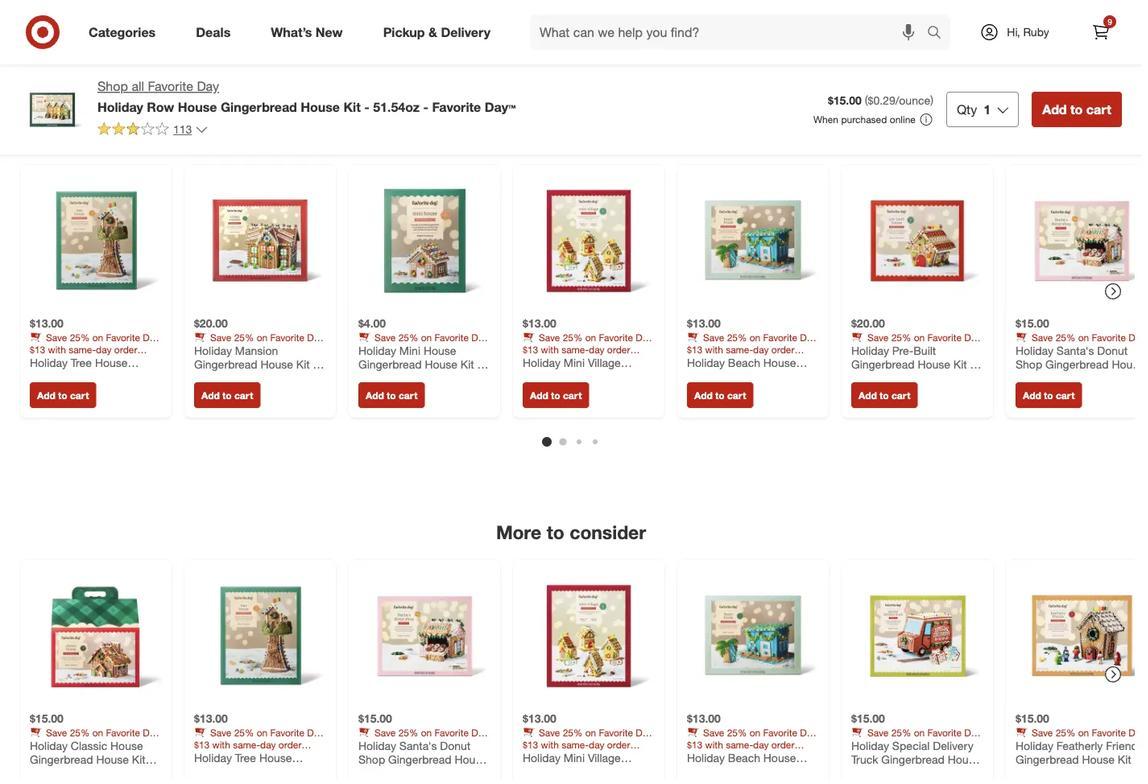 Task type: describe. For each thing, give the bounding box(es) containing it.
1 holiday mini village gingerbread house kit - 28oz - favorite day™ image from the top
[[523, 175, 655, 307]]

online
[[890, 114, 916, 126]]

27.36oz
[[1016, 767, 1056, 780]]

- right mini on the top of the page
[[477, 358, 482, 372]]

consider
[[570, 522, 646, 544]]

favorite inside holiday special delivery truck gingerbread house kit - 35oz - favorite day™
[[910, 767, 950, 780]]

mini
[[399, 344, 420, 358]]

day™ inside holiday mansion gingerbread house kit - 70.88oz - favorite day™
[[288, 372, 313, 386]]

gingerbread inside shop all favorite day holiday row house gingerbread house kit - 51.54oz - favorite day™
[[221, 99, 297, 115]]

hi,
[[1007, 25, 1020, 39]]

holiday featherly friends gingerbread house kit - 27.36oz - favorite day™ image
[[1016, 570, 1142, 703]]

shop all favorite day holiday row house gingerbread house kit - 51.54oz - favorite day™
[[97, 79, 516, 115]]

delivery for special
[[933, 739, 974, 753]]

more to consider region
[[7, 2, 1142, 780]]

kit inside holiday mansion gingerbread house kit - 70.88oz - favorite day™
[[296, 358, 310, 372]]

1
[[984, 101, 991, 117]]

favorite inside holiday pre-built gingerbread house kit - 29.8oz - favorite day™
[[896, 372, 935, 386]]

when purchased online
[[813, 114, 916, 126]]

search button
[[920, 14, 959, 53]]

new
[[316, 24, 343, 40]]

6.2oz
[[358, 372, 386, 386]]

house inside holiday featherly friends gingerbread house kit - 27.36oz - favorite day™
[[1082, 753, 1115, 767]]

what's new link
[[257, 14, 363, 50]]

- right 29.8oz
[[888, 372, 893, 386]]

holiday special delivery truck gingerbread house kit - 35oz - favorite day™ image
[[851, 570, 983, 703]]

gingerbread inside holiday special delivery truck gingerbread house kit - 35oz - favorite day™
[[881, 753, 945, 767]]

what's new
[[271, 24, 343, 40]]

9 link
[[1083, 14, 1119, 50]]

pre-
[[892, 344, 914, 358]]

day™ inside holiday pre-built gingerbread house kit - 29.8oz - favorite day™
[[939, 372, 964, 386]]

1 horizontal spatial holiday santa's donut shop gingerbread house kit - 27.5oz - favorite day™ image
[[1016, 175, 1142, 307]]

holiday mini house gingerbread house kit - 6.2oz - favorite day™
[[358, 344, 482, 386]]

&
[[428, 24, 437, 40]]

holiday for holiday mini house gingerbread house kit - 6.2oz - favorite day™
[[358, 344, 396, 358]]

favorite inside holiday featherly friends gingerbread house kit - 27.36oz - favorite day™
[[1066, 767, 1106, 780]]

$20.00 for holiday mansion gingerbread house kit - 70.88oz - favorite day™
[[194, 317, 228, 331]]

$15.00 ( $0.29 /ounce )
[[828, 94, 933, 108]]

when
[[813, 114, 838, 126]]

day™ inside shop all favorite day holiday row house gingerbread house kit - 51.54oz - favorite day™
[[485, 99, 516, 115]]

pickup & delivery link
[[369, 14, 511, 50]]

holiday for holiday mansion gingerbread house kit - 70.88oz - favorite day™
[[194, 344, 232, 358]]

qty
[[957, 101, 977, 117]]

- right 6.2oz
[[389, 372, 393, 386]]

- left 51.54oz
[[364, 99, 369, 115]]

- left 35oz
[[868, 767, 872, 780]]

deals
[[196, 24, 231, 40]]

113
[[173, 122, 192, 136]]

house inside holiday pre-built gingerbread house kit - 29.8oz - favorite day™
[[918, 358, 950, 372]]

holiday special delivery truck gingerbread house kit - 35oz - favorite day™
[[851, 739, 980, 780]]

9
[[1108, 17, 1112, 27]]

- right 27.36oz
[[1059, 767, 1063, 780]]

holiday featherly friends gingerbread house kit - 27.36oz - favorite day™
[[1016, 739, 1142, 780]]

more to consider
[[496, 522, 646, 544]]

gingerbread inside holiday mansion gingerbread house kit - 70.88oz - favorite day™
[[194, 358, 257, 372]]

- right featherly
[[1135, 753, 1139, 767]]

holiday classic house gingerbread house kit with roof helper - 38.8oz - favorite day™ image
[[30, 570, 162, 703]]

truck
[[851, 753, 878, 767]]

pickup & delivery
[[383, 24, 491, 40]]

holiday mini house gingerbread house kit - 6.2oz - favorite day™ image
[[358, 175, 491, 307]]

featherly
[[1057, 739, 1103, 753]]



Task type: locate. For each thing, give the bounding box(es) containing it.
holiday for holiday special delivery truck gingerbread house kit - 35oz - favorite day™
[[851, 739, 889, 753]]

day™ inside holiday special delivery truck gingerbread house kit - 35oz - favorite day™
[[953, 767, 979, 780]]

favorite
[[148, 79, 193, 94], [432, 99, 481, 115], [106, 332, 140, 344], [270, 332, 304, 344], [435, 332, 469, 344], [599, 332, 633, 344], [763, 332, 797, 344], [928, 332, 962, 344], [1092, 332, 1126, 344], [245, 372, 285, 386], [396, 372, 436, 386], [896, 372, 935, 386], [106, 727, 140, 739], [270, 727, 304, 739], [435, 727, 469, 739], [599, 727, 633, 739], [763, 727, 797, 739], [928, 727, 962, 739], [1092, 727, 1126, 739], [910, 767, 950, 780], [1066, 767, 1106, 780]]

holiday tree house gingerbread house kit - 33.23oz - favorite day™ image
[[30, 175, 162, 307], [194, 570, 326, 703]]

70.88oz
[[194, 372, 234, 386]]

gingerbread inside 'holiday mini house gingerbread house kit - 6.2oz - favorite day™'
[[358, 358, 422, 372]]

- right 35oz
[[903, 767, 907, 780]]

row
[[147, 99, 174, 115]]

deals link
[[182, 14, 251, 50]]

favorite inside holiday mansion gingerbread house kit - 70.88oz - favorite day™
[[245, 372, 285, 386]]

0 vertical spatial holiday mini village gingerbread house kit - 28oz - favorite day™ image
[[523, 175, 655, 307]]

35oz
[[876, 767, 900, 780]]

holiday up 35oz
[[851, 739, 889, 753]]

add
[[1042, 101, 1067, 117], [37, 390, 55, 402], [201, 390, 220, 402], [366, 390, 384, 402], [530, 390, 548, 402], [694, 390, 713, 402], [859, 390, 877, 402], [1023, 390, 1041, 402]]

0 vertical spatial holiday beach house sugar cookie gingerbread house kit - 28.30oz - favorite day™ image
[[687, 175, 819, 307]]

1 horizontal spatial $20.00
[[851, 317, 885, 331]]

kit inside 'holiday mini house gingerbread house kit - 6.2oz - favorite day™'
[[461, 358, 474, 372]]

all
[[132, 79, 144, 94]]

$0.29
[[868, 94, 895, 108]]

0 vertical spatial delivery
[[441, 24, 491, 40]]

0 horizontal spatial holiday tree house gingerbread house kit - 33.23oz - favorite day™ image
[[30, 175, 162, 307]]

$20.00 up the 70.88oz
[[194, 317, 228, 331]]

(
[[865, 94, 868, 108]]

holiday
[[97, 99, 143, 115], [194, 344, 232, 358], [358, 344, 396, 358], [851, 344, 889, 358], [851, 739, 889, 753], [1016, 739, 1053, 753]]

gingerbread
[[221, 99, 297, 115], [30, 344, 84, 356], [194, 344, 248, 356], [358, 344, 413, 356], [523, 344, 577, 356], [687, 344, 741, 356], [851, 344, 906, 356], [1016, 344, 1070, 356], [194, 358, 257, 372], [358, 358, 422, 372], [851, 358, 915, 372], [30, 739, 84, 751], [194, 739, 248, 751], [358, 739, 413, 751], [523, 739, 577, 751], [687, 739, 741, 751], [851, 739, 906, 751], [1016, 739, 1070, 751], [881, 753, 945, 767], [1016, 753, 1079, 767]]

house inside holiday mansion gingerbread house kit - 70.88oz - favorite day™
[[261, 358, 293, 372]]

delivery for &
[[441, 24, 491, 40]]

kit right mini on the top of the page
[[461, 358, 474, 372]]

holiday beach house sugar cookie gingerbread house kit - 28.30oz - favorite day™ image
[[687, 175, 819, 307], [687, 570, 819, 703]]

$20.00 for holiday pre-built gingerbread house kit - 29.8oz - favorite day™
[[851, 317, 885, 331]]

on
[[92, 332, 103, 344], [257, 332, 268, 344], [421, 332, 432, 344], [585, 332, 596, 344], [750, 332, 761, 344], [914, 332, 925, 344], [1078, 332, 1089, 344], [92, 727, 103, 739], [257, 727, 268, 739], [421, 727, 432, 739], [585, 727, 596, 739], [750, 727, 761, 739], [914, 727, 925, 739], [1078, 727, 1089, 739]]

favorite inside 'holiday mini house gingerbread house kit - 6.2oz - favorite day™'
[[396, 372, 436, 386]]

hi, ruby
[[1007, 25, 1049, 39]]

what's
[[271, 24, 312, 40]]

holiday inside holiday mansion gingerbread house kit - 70.88oz - favorite day™
[[194, 344, 232, 358]]

holiday inside holiday special delivery truck gingerbread house kit - 35oz - favorite day™
[[851, 739, 889, 753]]

house
[[178, 99, 217, 115], [301, 99, 340, 115], [424, 344, 456, 358], [261, 358, 293, 372], [425, 358, 457, 372], [918, 358, 950, 372], [948, 753, 980, 767], [1082, 753, 1115, 767]]

more
[[496, 522, 542, 544]]

1 holiday beach house sugar cookie gingerbread house kit - 28.30oz - favorite day™ image from the top
[[687, 175, 819, 307]]

image of holiday row house gingerbread house kit - 51.54oz - favorite day™ image
[[20, 77, 85, 142]]

2 holiday mini village gingerbread house kit - 28oz - favorite day™ image from the top
[[523, 570, 655, 703]]

0 horizontal spatial $20.00
[[194, 317, 228, 331]]

-
[[364, 99, 369, 115], [423, 99, 429, 115], [313, 358, 317, 372], [477, 358, 482, 372], [970, 358, 975, 372], [237, 372, 242, 386], [389, 372, 393, 386], [888, 372, 893, 386], [1135, 753, 1139, 767], [868, 767, 872, 780], [903, 767, 907, 780], [1059, 767, 1063, 780]]

qty 1
[[957, 101, 991, 117]]

day inside shop all favorite day holiday row house gingerbread house kit - 51.54oz - favorite day™
[[197, 79, 219, 94]]

1 vertical spatial holiday mini village gingerbread house kit - 28oz - favorite day™ image
[[523, 570, 655, 703]]

delivery right the &
[[441, 24, 491, 40]]

advertisement region
[[7, 2, 1135, 96]]

shop
[[97, 79, 128, 94]]

holiday inside holiday pre-built gingerbread house kit - 29.8oz - favorite day™
[[851, 344, 889, 358]]

save 25% on favorite day gingerbread
[[30, 332, 159, 356], [194, 332, 324, 356], [358, 332, 488, 356], [523, 332, 652, 356], [687, 332, 817, 356], [851, 332, 981, 356], [1016, 332, 1142, 356], [30, 727, 159, 751], [194, 727, 324, 751], [358, 727, 488, 751], [523, 727, 652, 751], [687, 727, 817, 751], [851, 727, 981, 751], [1016, 727, 1142, 751]]

holiday santa's donut shop gingerbread house kit - 27.5oz - favorite day™ image
[[1016, 175, 1142, 307], [358, 570, 491, 703]]

0 horizontal spatial delivery
[[441, 24, 491, 40]]

holiday for holiday featherly friends gingerbread house kit - 27.36oz - favorite day™
[[1016, 739, 1053, 753]]

search
[[920, 26, 959, 42]]

$4.00
[[358, 317, 386, 331]]

0 horizontal spatial holiday santa's donut shop gingerbread house kit - 27.5oz - favorite day™ image
[[358, 570, 491, 703]]

kit right mansion
[[296, 358, 310, 372]]

- right built
[[970, 358, 975, 372]]

holiday pre-built gingerbread house kit - 29.8oz - favorite day™
[[851, 344, 975, 386]]

holiday mini village gingerbread house kit - 28oz - favorite day™ image
[[523, 175, 655, 307], [523, 570, 655, 703]]

1 horizontal spatial holiday tree house gingerbread house kit - 33.23oz - favorite day™ image
[[194, 570, 326, 703]]

kit inside holiday pre-built gingerbread house kit - 29.8oz - favorite day™
[[954, 358, 967, 372]]

purchased
[[841, 114, 887, 126]]

day™
[[485, 99, 516, 115], [288, 372, 313, 386], [439, 372, 465, 386], [939, 372, 964, 386], [953, 767, 979, 780], [1109, 767, 1135, 780]]

holiday inside holiday featherly friends gingerbread house kit - 27.36oz - favorite day™
[[1016, 739, 1053, 753]]

built
[[914, 344, 936, 358]]

categories link
[[75, 14, 176, 50]]

gingerbread inside holiday pre-built gingerbread house kit - 29.8oz - favorite day™
[[851, 358, 915, 372]]

- right the 70.88oz
[[237, 372, 242, 386]]

holiday mansion gingerbread house kit - 70.88oz - favorite day™ image
[[194, 175, 326, 307]]

What can we help you find? suggestions appear below search field
[[530, 14, 931, 50]]

holiday inside shop all favorite day holiday row house gingerbread house kit - 51.54oz - favorite day™
[[97, 99, 143, 115]]

1 vertical spatial holiday santa's donut shop gingerbread house kit - 27.5oz - favorite day™ image
[[358, 570, 491, 703]]

special
[[892, 739, 930, 753]]

holiday down shop
[[97, 99, 143, 115]]

29.8oz
[[851, 372, 885, 386]]

add to cart
[[1042, 101, 1112, 117], [37, 390, 89, 402], [201, 390, 253, 402], [366, 390, 418, 402], [530, 390, 582, 402], [694, 390, 746, 402], [859, 390, 910, 402], [1023, 390, 1075, 402]]

holiday up the 70.88oz
[[194, 344, 232, 358]]

$15.00
[[828, 94, 862, 108], [1016, 317, 1049, 331], [30, 712, 64, 726], [358, 712, 392, 726], [851, 712, 885, 726], [1016, 712, 1049, 726]]

mansion
[[235, 344, 278, 358]]

)
[[930, 94, 933, 108]]

holiday mansion gingerbread house kit - 70.88oz - favorite day™
[[194, 344, 317, 386]]

kit inside holiday featherly friends gingerbread house kit - 27.36oz - favorite day™
[[1118, 753, 1131, 767]]

holiday up 27.36oz
[[1016, 739, 1053, 753]]

kit right featherly
[[1118, 753, 1131, 767]]

friends
[[1106, 739, 1142, 753]]

0 vertical spatial holiday santa's donut shop gingerbread house kit - 27.5oz - favorite day™ image
[[1016, 175, 1142, 307]]

gingerbread inside holiday featherly friends gingerbread house kit - 27.36oz - favorite day™
[[1016, 753, 1079, 767]]

holiday inside 'holiday mini house gingerbread house kit - 6.2oz - favorite day™'
[[358, 344, 396, 358]]

add to cart button
[[1032, 92, 1122, 127], [30, 383, 96, 409], [194, 383, 260, 409], [358, 383, 425, 409], [523, 383, 589, 409], [687, 383, 753, 409], [851, 383, 918, 409], [1016, 383, 1082, 409]]

sponsored
[[1087, 97, 1135, 109]]

/ounce
[[895, 94, 930, 108]]

2 holiday beach house sugar cookie gingerbread house kit - 28.30oz - favorite day™ image from the top
[[687, 570, 819, 703]]

cart
[[1086, 101, 1112, 117], [70, 390, 89, 402], [234, 390, 253, 402], [399, 390, 418, 402], [563, 390, 582, 402], [727, 390, 746, 402], [892, 390, 910, 402], [1056, 390, 1075, 402]]

113 link
[[97, 122, 208, 140]]

25%
[[70, 332, 90, 344], [234, 332, 254, 344], [398, 332, 418, 344], [563, 332, 583, 344], [727, 332, 747, 344], [891, 332, 911, 344], [1056, 332, 1076, 344], [70, 727, 90, 739], [234, 727, 254, 739], [398, 727, 418, 739], [563, 727, 583, 739], [727, 727, 747, 739], [891, 727, 911, 739], [1056, 727, 1076, 739]]

- left 6.2oz
[[313, 358, 317, 372]]

delivery inside holiday special delivery truck gingerbread house kit - 35oz - favorite day™
[[933, 739, 974, 753]]

0 vertical spatial holiday tree house gingerbread house kit - 33.23oz - favorite day™ image
[[30, 175, 162, 307]]

1 vertical spatial holiday beach house sugar cookie gingerbread house kit - 28.30oz - favorite day™ image
[[687, 570, 819, 703]]

- right 51.54oz
[[423, 99, 429, 115]]

holiday for holiday pre-built gingerbread house kit - 29.8oz - favorite day™
[[851, 344, 889, 358]]

1 horizontal spatial delivery
[[933, 739, 974, 753]]

kit left 51.54oz
[[343, 99, 361, 115]]

delivery right special
[[933, 739, 974, 753]]

kit inside shop all favorite day holiday row house gingerbread house kit - 51.54oz - favorite day™
[[343, 99, 361, 115]]

kit left 35oz
[[851, 767, 865, 780]]

$20.00
[[194, 317, 228, 331], [851, 317, 885, 331]]

51.54oz
[[373, 99, 420, 115]]

ruby
[[1023, 25, 1049, 39]]

delivery inside "link"
[[441, 24, 491, 40]]

categories
[[89, 24, 156, 40]]

kit inside holiday special delivery truck gingerbread house kit - 35oz - favorite day™
[[851, 767, 865, 780]]

day™ inside 'holiday mini house gingerbread house kit - 6.2oz - favorite day™'
[[439, 372, 465, 386]]

kit
[[343, 99, 361, 115], [296, 358, 310, 372], [461, 358, 474, 372], [954, 358, 967, 372], [1118, 753, 1131, 767], [851, 767, 865, 780]]

2 $20.00 from the left
[[851, 317, 885, 331]]

$13.00
[[30, 317, 64, 331], [523, 317, 556, 331], [687, 317, 721, 331], [194, 712, 228, 726], [523, 712, 556, 726], [687, 712, 721, 726]]

day
[[197, 79, 219, 94], [143, 332, 159, 344], [307, 332, 324, 344], [471, 332, 488, 344], [636, 332, 652, 344], [800, 332, 817, 344], [964, 332, 981, 344], [1129, 332, 1142, 344], [143, 727, 159, 739], [307, 727, 324, 739], [471, 727, 488, 739], [636, 727, 652, 739], [800, 727, 817, 739], [964, 727, 981, 739], [1129, 727, 1142, 739]]

holiday pre-built gingerbread house kit - 29.8oz - favorite day™ image
[[851, 175, 983, 307]]

delivery
[[441, 24, 491, 40], [933, 739, 974, 753]]

day™ inside holiday featherly friends gingerbread house kit - 27.36oz - favorite day™
[[1109, 767, 1135, 780]]

holiday down $4.00
[[358, 344, 396, 358]]

holiday up 29.8oz
[[851, 344, 889, 358]]

1 vertical spatial delivery
[[933, 739, 974, 753]]

to
[[1070, 101, 1083, 117], [58, 390, 67, 402], [222, 390, 232, 402], [387, 390, 396, 402], [551, 390, 560, 402], [715, 390, 725, 402], [880, 390, 889, 402], [1044, 390, 1053, 402], [547, 522, 564, 544]]

$20.00 up 29.8oz
[[851, 317, 885, 331]]

pickup
[[383, 24, 425, 40]]

1 $20.00 from the left
[[194, 317, 228, 331]]

house inside holiday special delivery truck gingerbread house kit - 35oz - favorite day™
[[948, 753, 980, 767]]

save
[[46, 332, 67, 344], [210, 332, 231, 344], [375, 332, 396, 344], [539, 332, 560, 344], [703, 332, 724, 344], [867, 332, 889, 344], [1032, 332, 1053, 344], [46, 727, 67, 739], [210, 727, 231, 739], [375, 727, 396, 739], [539, 727, 560, 739], [703, 727, 724, 739], [867, 727, 889, 739], [1032, 727, 1053, 739]]

kit right built
[[954, 358, 967, 372]]

1 vertical spatial holiday tree house gingerbread house kit - 33.23oz - favorite day™ image
[[194, 570, 326, 703]]



Task type: vqa. For each thing, say whether or not it's contained in the screenshot.
'70.88oz'
yes



